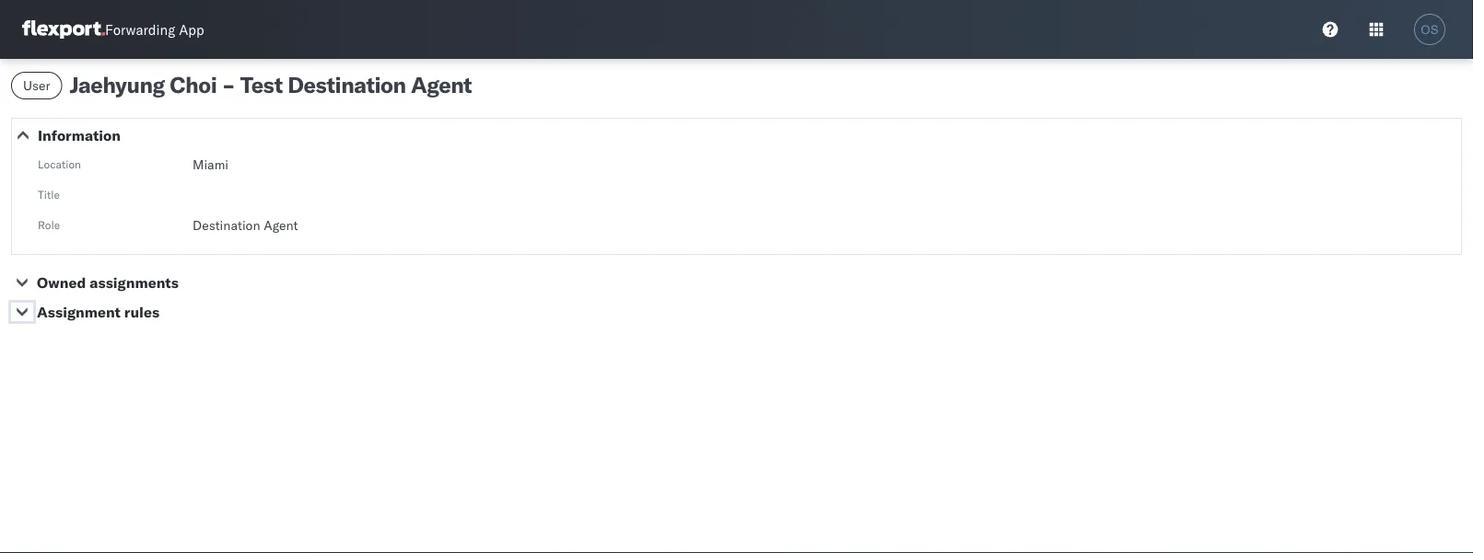 Task type: locate. For each thing, give the bounding box(es) containing it.
destination right test
[[288, 71, 406, 99]]

1 horizontal spatial destination
[[288, 71, 406, 99]]

assignments
[[90, 274, 179, 292]]

jaehyung choi - test destination agent
[[70, 71, 472, 99]]

0 horizontal spatial agent
[[264, 217, 298, 234]]

location
[[38, 157, 81, 171]]

forwarding app link
[[22, 20, 204, 39]]

destination
[[288, 71, 406, 99], [193, 217, 260, 234]]

destination agent
[[193, 217, 298, 234]]

0 vertical spatial destination
[[288, 71, 406, 99]]

forwarding
[[105, 21, 175, 38]]

destination down miami
[[193, 217, 260, 234]]

1 vertical spatial agent
[[264, 217, 298, 234]]

1 horizontal spatial agent
[[411, 71, 472, 99]]

miami
[[193, 157, 229, 173]]

0 horizontal spatial destination
[[193, 217, 260, 234]]

information
[[38, 126, 121, 145]]

owned
[[37, 274, 86, 292]]

assignment
[[37, 303, 121, 322]]

agent
[[411, 71, 472, 99], [264, 217, 298, 234]]

title
[[38, 188, 60, 201]]

user
[[23, 77, 50, 94]]

rules
[[124, 303, 160, 322]]



Task type: vqa. For each thing, say whether or not it's contained in the screenshot.
the bottommost 2
no



Task type: describe. For each thing, give the bounding box(es) containing it.
0 vertical spatial agent
[[411, 71, 472, 99]]

assignment rules
[[37, 303, 160, 322]]

role
[[38, 218, 60, 232]]

forwarding app
[[105, 21, 204, 38]]

owned assignments
[[37, 274, 179, 292]]

app
[[179, 21, 204, 38]]

test
[[240, 71, 283, 99]]

os
[[1421, 23, 1439, 36]]

choi
[[170, 71, 217, 99]]

1 vertical spatial destination
[[193, 217, 260, 234]]

jaehyung
[[70, 71, 165, 99]]

os button
[[1409, 8, 1452, 51]]

flexport. image
[[22, 20, 105, 39]]

-
[[222, 71, 235, 99]]



